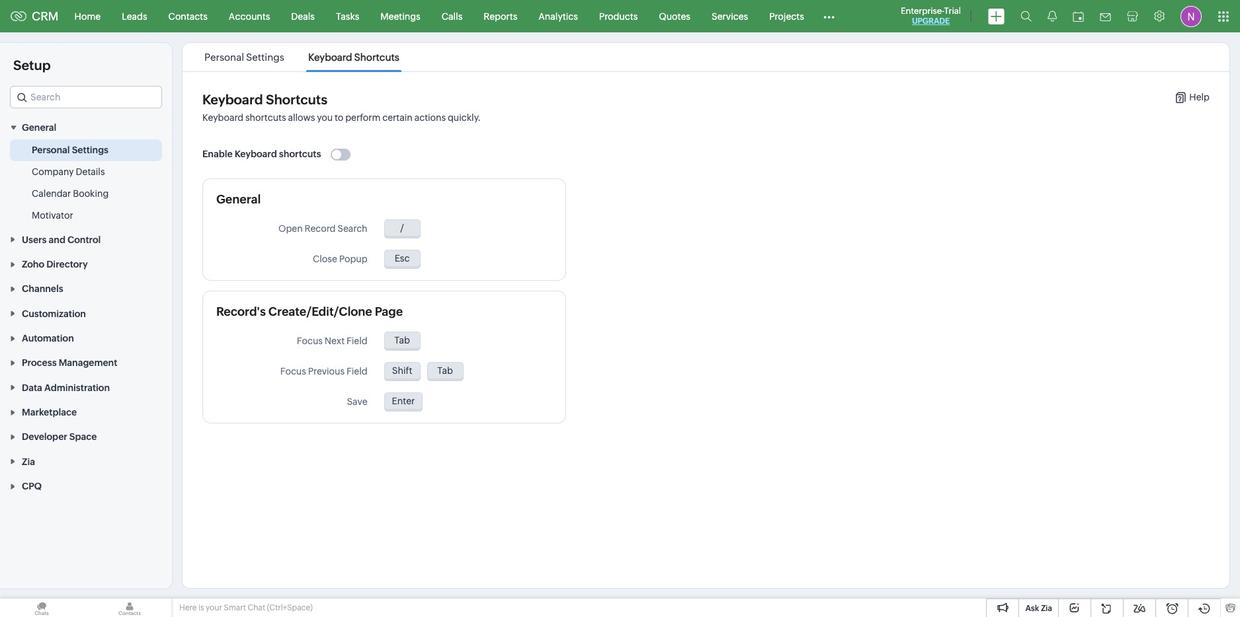 Task type: vqa. For each thing, say whether or not it's contained in the screenshot.
'IS'
yes



Task type: locate. For each thing, give the bounding box(es) containing it.
crm
[[32, 9, 59, 23]]

keyboard shortcuts down tasks link
[[308, 52, 399, 63]]

details
[[76, 167, 105, 177]]

zia inside dropdown button
[[22, 457, 35, 467]]

1 vertical spatial general
[[216, 193, 261, 207]]

personal down accounts
[[204, 52, 244, 63]]

personal settings inside general region
[[32, 145, 109, 156]]

1 vertical spatial personal settings
[[32, 145, 109, 156]]

to
[[335, 112, 344, 123]]

ask zia
[[1026, 605, 1052, 614]]

0 vertical spatial zia
[[22, 457, 35, 467]]

certain
[[382, 112, 413, 123]]

motivator
[[32, 211, 73, 221]]

(ctrl+space)
[[267, 604, 313, 613]]

products link
[[589, 0, 648, 32]]

process management button
[[0, 351, 172, 375]]

general up company
[[22, 123, 56, 133]]

perform
[[345, 112, 381, 123]]

contacts
[[168, 11, 208, 21]]

personal up company
[[32, 145, 70, 156]]

zia up cpq
[[22, 457, 35, 467]]

personal settings link
[[202, 52, 286, 63], [32, 144, 109, 157]]

meetings
[[381, 11, 420, 21]]

smart
[[224, 604, 246, 613]]

zia button
[[0, 449, 172, 474]]

1 vertical spatial personal
[[32, 145, 70, 156]]

projects link
[[759, 0, 815, 32]]

0 horizontal spatial zia
[[22, 457, 35, 467]]

booking
[[73, 189, 109, 199]]

is
[[198, 604, 204, 613]]

1 horizontal spatial general
[[216, 193, 261, 207]]

automation button
[[0, 326, 172, 351]]

automation
[[22, 333, 74, 344]]

1 horizontal spatial shortcuts
[[354, 52, 399, 63]]

company details
[[32, 167, 105, 177]]

calls
[[442, 11, 463, 21]]

personal settings link for company details link
[[32, 144, 109, 157]]

chats image
[[0, 599, 83, 618]]

0 vertical spatial personal settings
[[204, 52, 284, 63]]

general down enable
[[216, 193, 261, 207]]

customization button
[[0, 301, 172, 326]]

settings down accounts
[[246, 52, 284, 63]]

shortcuts down meetings at the top
[[354, 52, 399, 63]]

deals
[[291, 11, 315, 21]]

1 vertical spatial personal settings link
[[32, 144, 109, 157]]

personal settings link up company details
[[32, 144, 109, 157]]

0 horizontal spatial personal settings link
[[32, 144, 109, 157]]

keyboard shortcuts up allows
[[202, 92, 327, 107]]

zia
[[22, 457, 35, 467], [1041, 605, 1052, 614]]

users and control
[[22, 235, 101, 245]]

0 vertical spatial personal settings link
[[202, 52, 286, 63]]

your
[[206, 604, 222, 613]]

0 horizontal spatial personal
[[32, 145, 70, 156]]

products
[[599, 11, 638, 21]]

0 vertical spatial shortcuts
[[245, 112, 286, 123]]

general button
[[0, 115, 172, 140]]

personal settings up company details
[[32, 145, 109, 156]]

accounts link
[[218, 0, 281, 32]]

shortcuts
[[354, 52, 399, 63], [266, 92, 327, 107]]

general
[[22, 123, 56, 133], [216, 193, 261, 207]]

leads link
[[111, 0, 158, 32]]

0 horizontal spatial shortcuts
[[266, 92, 327, 107]]

shortcuts down allows
[[279, 149, 321, 159]]

home link
[[64, 0, 111, 32]]

services
[[712, 11, 748, 21]]

1 vertical spatial zia
[[1041, 605, 1052, 614]]

signals image
[[1048, 11, 1057, 22]]

quotes link
[[648, 0, 701, 32]]

data
[[22, 383, 42, 393]]

zia right ask
[[1041, 605, 1052, 614]]

list containing personal settings
[[192, 43, 411, 71]]

leads
[[122, 11, 147, 21]]

setup
[[13, 58, 51, 73]]

0 horizontal spatial personal settings
[[32, 145, 109, 156]]

create/edit/clone
[[268, 305, 372, 319]]

motivator link
[[32, 209, 73, 222]]

users and control button
[[0, 227, 172, 252]]

search element
[[1013, 0, 1040, 32]]

data administration button
[[0, 375, 172, 400]]

accounts
[[229, 11, 270, 21]]

enterprise-
[[901, 6, 944, 16]]

upgrade
[[912, 17, 950, 26]]

0 vertical spatial settings
[[246, 52, 284, 63]]

and
[[49, 235, 65, 245]]

1 horizontal spatial settings
[[246, 52, 284, 63]]

Search text field
[[11, 87, 161, 108]]

1 vertical spatial shortcuts
[[266, 92, 327, 107]]

keyboard
[[308, 52, 352, 63], [202, 92, 263, 107], [202, 112, 243, 123], [235, 149, 277, 159]]

create menu element
[[980, 0, 1013, 32]]

0 horizontal spatial settings
[[72, 145, 109, 156]]

zoho
[[22, 259, 44, 270]]

0 vertical spatial keyboard shortcuts
[[308, 52, 399, 63]]

settings up details at the top left of page
[[72, 145, 109, 156]]

shortcuts left allows
[[245, 112, 286, 123]]

1 horizontal spatial personal
[[204, 52, 244, 63]]

here is your smart chat (ctrl+space)
[[179, 604, 313, 613]]

0 vertical spatial general
[[22, 123, 56, 133]]

list
[[192, 43, 411, 71]]

marketplace button
[[0, 400, 172, 425]]

personal settings link down accounts link
[[202, 52, 286, 63]]

profile element
[[1173, 0, 1210, 32]]

calendar image
[[1073, 11, 1084, 21]]

personal settings down accounts link
[[204, 52, 284, 63]]

cpq button
[[0, 474, 172, 499]]

0 vertical spatial shortcuts
[[354, 52, 399, 63]]

1 vertical spatial settings
[[72, 145, 109, 156]]

0 horizontal spatial general
[[22, 123, 56, 133]]

1 horizontal spatial personal settings link
[[202, 52, 286, 63]]

settings
[[246, 52, 284, 63], [72, 145, 109, 156]]

keyboard shortcuts
[[308, 52, 399, 63], [202, 92, 327, 107]]

meetings link
[[370, 0, 431, 32]]

analytics
[[539, 11, 578, 21]]

shortcuts up allows
[[266, 92, 327, 107]]

management
[[59, 358, 117, 369]]

1 horizontal spatial zia
[[1041, 605, 1052, 614]]

1 horizontal spatial personal settings
[[204, 52, 284, 63]]

here
[[179, 604, 197, 613]]

channels button
[[0, 277, 172, 301]]

personal settings link for keyboard shortcuts link
[[202, 52, 286, 63]]

None field
[[10, 86, 162, 108]]

personal
[[204, 52, 244, 63], [32, 145, 70, 156]]

record's create/edit/clone page
[[216, 305, 403, 319]]

keyboard shortcuts inside "list"
[[308, 52, 399, 63]]

company
[[32, 167, 74, 177]]

0 vertical spatial personal
[[204, 52, 244, 63]]

search image
[[1021, 11, 1032, 22]]



Task type: describe. For each thing, give the bounding box(es) containing it.
process
[[22, 358, 57, 369]]

keyboard inside "list"
[[308, 52, 352, 63]]

directory
[[46, 259, 88, 270]]

space
[[69, 432, 97, 443]]

contacts link
[[158, 0, 218, 32]]

ask
[[1026, 605, 1039, 614]]

page
[[375, 305, 403, 319]]

calendar
[[32, 189, 71, 199]]

home
[[74, 11, 101, 21]]

actions
[[414, 112, 446, 123]]

enable
[[202, 149, 233, 159]]

data administration
[[22, 383, 110, 393]]

tasks link
[[325, 0, 370, 32]]

control
[[67, 235, 101, 245]]

contacts image
[[88, 599, 171, 618]]

settings inside "list"
[[246, 52, 284, 63]]

administration
[[44, 383, 110, 393]]

cpq
[[22, 482, 42, 492]]

shortcuts inside "list"
[[354, 52, 399, 63]]

process management
[[22, 358, 117, 369]]

quotes
[[659, 11, 691, 21]]

you
[[317, 112, 333, 123]]

company details link
[[32, 166, 105, 179]]

mails element
[[1092, 1, 1119, 31]]

tasks
[[336, 11, 359, 21]]

keyboard shortcuts link
[[306, 52, 401, 63]]

1 vertical spatial shortcuts
[[279, 149, 321, 159]]

mails image
[[1100, 13, 1111, 21]]

personal settings inside "list"
[[204, 52, 284, 63]]

marketplace
[[22, 408, 77, 418]]

users
[[22, 235, 47, 245]]

services link
[[701, 0, 759, 32]]

projects
[[769, 11, 804, 21]]

developer
[[22, 432, 67, 443]]

signals element
[[1040, 0, 1065, 32]]

calls link
[[431, 0, 473, 32]]

general region
[[0, 140, 172, 227]]

enable keyboard shortcuts
[[202, 149, 321, 159]]

deals link
[[281, 0, 325, 32]]

trial
[[944, 6, 961, 16]]

quickly.
[[448, 112, 481, 123]]

calendar booking link
[[32, 187, 109, 201]]

create menu image
[[988, 8, 1005, 24]]

crm link
[[11, 9, 59, 23]]

enterprise-trial upgrade
[[901, 6, 961, 26]]

help
[[1189, 92, 1210, 103]]

analytics link
[[528, 0, 589, 32]]

1 vertical spatial keyboard shortcuts
[[202, 92, 327, 107]]

chat
[[248, 604, 265, 613]]

reports link
[[473, 0, 528, 32]]

personal inside general region
[[32, 145, 70, 156]]

zoho directory
[[22, 259, 88, 270]]

record's
[[216, 305, 266, 319]]

allows
[[288, 112, 315, 123]]

zoho directory button
[[0, 252, 172, 277]]

calendar booking
[[32, 189, 109, 199]]

personal inside "list"
[[204, 52, 244, 63]]

Other Modules field
[[815, 6, 843, 27]]

channels
[[22, 284, 63, 295]]

developer space
[[22, 432, 97, 443]]

profile image
[[1181, 6, 1202, 27]]

general inside dropdown button
[[22, 123, 56, 133]]

keyboard shortcuts allows you to perform certain actions quickly.
[[202, 112, 481, 123]]

reports
[[484, 11, 517, 21]]

developer space button
[[0, 425, 172, 449]]

settings inside personal settings link
[[72, 145, 109, 156]]



